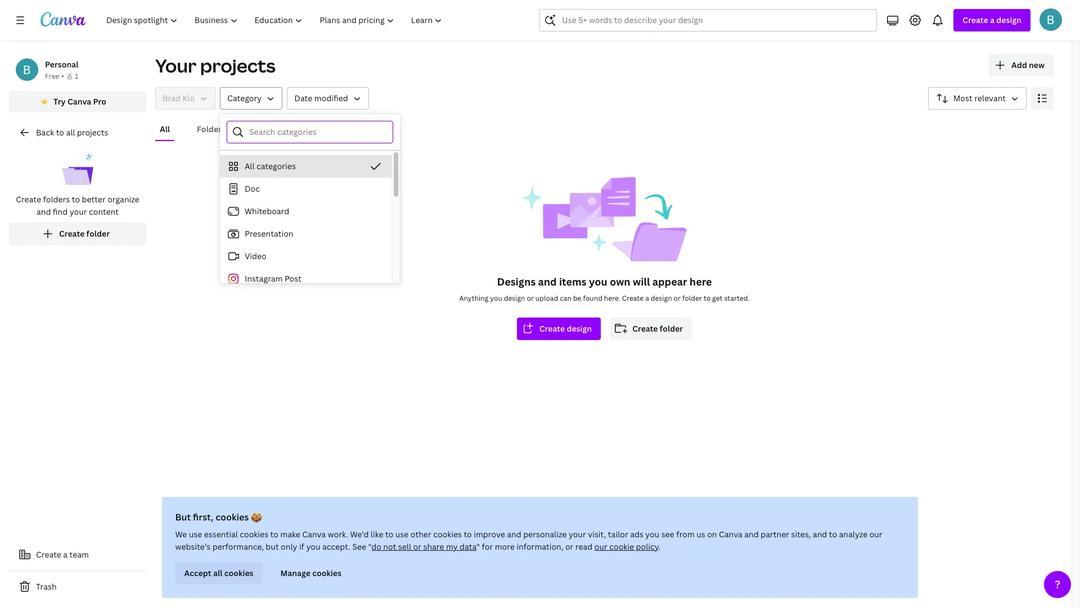 Task type: describe. For each thing, give the bounding box(es) containing it.
you up policy
[[646, 530, 660, 540]]

and left partner
[[745, 530, 759, 540]]

to right back
[[56, 127, 64, 138]]

to right like
[[386, 530, 394, 540]]

found
[[583, 294, 603, 303]]

see
[[662, 530, 675, 540]]

our inside we use essential cookies to make canva work. we'd like to use other cookies to improve and personalize your visit, tailor ads you see from us on canva and partner sites, and to analyze our website's performance, but only if you accept. see "
[[870, 530, 883, 540]]

2 horizontal spatial canva
[[720, 530, 743, 540]]

most
[[954, 93, 973, 104]]

create inside "button"
[[540, 324, 565, 334]]

policy
[[637, 542, 659, 553]]

create a team
[[36, 550, 89, 561]]

better
[[82, 194, 106, 205]]

•
[[61, 71, 64, 81]]

manage cookies
[[281, 568, 342, 579]]

folders
[[43, 194, 70, 205]]

create a team button
[[9, 544, 146, 567]]

cookies up 'my'
[[434, 530, 462, 540]]

all button
[[155, 119, 175, 140]]

a for design
[[991, 15, 995, 25]]

to up data
[[464, 530, 472, 540]]

share
[[424, 542, 445, 553]]

add
[[1012, 60, 1028, 70]]

cookies inside button
[[225, 568, 254, 579]]

you up found
[[589, 275, 608, 289]]

relevant
[[975, 93, 1006, 104]]

all categories button
[[220, 155, 392, 178]]

Sort by button
[[929, 87, 1027, 110]]

video
[[245, 251, 267, 262]]

on
[[708, 530, 718, 540]]

get
[[713, 294, 723, 303]]

instagram post
[[245, 274, 302, 284]]

2 vertical spatial folder
[[660, 324, 683, 334]]

but
[[266, 542, 279, 553]]

you right anything
[[490, 294, 502, 303]]

data
[[460, 542, 477, 553]]

sell
[[399, 542, 412, 553]]

video option
[[220, 245, 392, 268]]

can
[[560, 294, 572, 303]]

brad klo
[[163, 93, 195, 104]]

here.
[[604, 294, 621, 303]]

or left upload
[[527, 294, 534, 303]]

0 horizontal spatial create folder
[[59, 229, 110, 239]]

folders
[[197, 124, 226, 135]]

and up "do not sell or share my data " for more information, or read our cookie policy ."
[[508, 530, 522, 540]]

back to all projects link
[[9, 122, 146, 144]]

1 use from the left
[[189, 530, 203, 540]]

brad klo image
[[1040, 8, 1063, 31]]

improve
[[474, 530, 506, 540]]

cookies inside 'button'
[[313, 568, 342, 579]]

create design button
[[517, 318, 601, 341]]

for
[[482, 542, 493, 553]]

from
[[677, 530, 695, 540]]

design inside create design "button"
[[567, 324, 592, 334]]

instagram post option
[[220, 268, 392, 290]]

Owner button
[[155, 87, 216, 110]]

videos button
[[359, 119, 394, 140]]

upload
[[536, 294, 558, 303]]

appear
[[653, 275, 688, 289]]

read
[[576, 542, 593, 553]]

only
[[281, 542, 298, 553]]

we'd
[[351, 530, 369, 540]]

analyze
[[840, 530, 868, 540]]

create a design
[[963, 15, 1022, 25]]

my
[[447, 542, 458, 553]]

images
[[310, 124, 337, 135]]

add new
[[1012, 60, 1045, 70]]

started.
[[725, 294, 750, 303]]

try canva pro button
[[9, 91, 146, 113]]

category
[[227, 93, 262, 104]]

post
[[285, 274, 302, 284]]

cookie
[[610, 542, 635, 553]]

0 vertical spatial folder
[[86, 229, 110, 239]]

be
[[573, 294, 582, 303]]

🍪
[[251, 512, 263, 524]]

if
[[300, 542, 305, 553]]

design left upload
[[504, 294, 525, 303]]

design inside create a design "dropdown button"
[[997, 15, 1022, 25]]

you right if
[[307, 542, 321, 553]]

try
[[54, 96, 66, 107]]

folders button
[[193, 119, 230, 140]]

trash
[[36, 582, 57, 593]]

to up but
[[271, 530, 279, 540]]

ads
[[631, 530, 644, 540]]

visit,
[[589, 530, 607, 540]]

do not sell or share my data " for more information, or read our cookie policy .
[[372, 542, 661, 553]]

or left the read
[[566, 542, 574, 553]]

do
[[372, 542, 382, 553]]

create inside "dropdown button"
[[963, 15, 989, 25]]

klo
[[183, 93, 195, 104]]

partner
[[761, 530, 790, 540]]

website's
[[176, 542, 211, 553]]

new
[[1029, 60, 1045, 70]]

information,
[[517, 542, 564, 553]]

0 horizontal spatial all
[[66, 127, 75, 138]]

brad
[[163, 93, 181, 104]]

create inside create folders to better organize and find your content
[[16, 194, 41, 205]]

a for team
[[63, 550, 68, 561]]

date modified
[[295, 93, 348, 104]]

Category button
[[220, 87, 283, 110]]

us
[[697, 530, 706, 540]]

create inside designs and items you own will appear here anything you design or upload can be found here. create a design or folder to get started.
[[622, 294, 644, 303]]

and inside create folders to better organize and find your content
[[37, 207, 51, 217]]

will
[[633, 275, 650, 289]]

personal
[[45, 59, 78, 70]]

whiteboard option
[[220, 200, 392, 223]]

manage
[[281, 568, 311, 579]]



Task type: locate. For each thing, give the bounding box(es) containing it.
create folder button down will
[[610, 318, 692, 341]]

work.
[[328, 530, 349, 540]]

videos
[[364, 124, 390, 135]]

" left for
[[477, 542, 480, 553]]

folder down content
[[86, 229, 110, 239]]

all
[[66, 127, 75, 138], [214, 568, 223, 579]]

canva up if
[[303, 530, 326, 540]]

cookies down "performance," at the left of page
[[225, 568, 254, 579]]

top level navigation element
[[99, 9, 452, 32]]

and up upload
[[538, 275, 557, 289]]

2 vertical spatial a
[[63, 550, 68, 561]]

like
[[371, 530, 384, 540]]

your inside we use essential cookies to make canva work. we'd like to use other cookies to improve and personalize your visit, tailor ads you see from us on canva and partner sites, and to analyze our website's performance, but only if you accept. see "
[[569, 530, 587, 540]]

a inside create a team button
[[63, 550, 68, 561]]

use
[[189, 530, 203, 540], [396, 530, 409, 540]]

content
[[89, 207, 119, 217]]

your projects
[[155, 53, 276, 78]]

create folder down appear
[[633, 324, 683, 334]]

canva right try
[[68, 96, 91, 107]]

whiteboard
[[245, 206, 289, 217]]

1 vertical spatial a
[[646, 294, 649, 303]]

all categories
[[245, 161, 296, 172]]

0 vertical spatial projects
[[200, 53, 276, 78]]

canva inside button
[[68, 96, 91, 107]]

pro
[[93, 96, 106, 107]]

anything
[[460, 294, 489, 303]]

our cookie policy link
[[595, 542, 659, 553]]

or down appear
[[674, 294, 681, 303]]

0 horizontal spatial our
[[595, 542, 608, 553]]

to left the get
[[704, 294, 711, 303]]

folder
[[86, 229, 110, 239], [683, 294, 702, 303], [660, 324, 683, 334]]

0 horizontal spatial projects
[[77, 127, 108, 138]]

tailor
[[609, 530, 629, 540]]

and
[[37, 207, 51, 217], [538, 275, 557, 289], [508, 530, 522, 540], [745, 530, 759, 540], [813, 530, 828, 540]]

0 vertical spatial all
[[160, 124, 170, 135]]

1 horizontal spatial a
[[646, 294, 649, 303]]

find
[[53, 207, 68, 217]]

design down be
[[567, 324, 592, 334]]

0 horizontal spatial a
[[63, 550, 68, 561]]

own
[[610, 275, 631, 289]]

0 vertical spatial a
[[991, 15, 995, 25]]

make
[[281, 530, 301, 540]]

doc
[[245, 183, 260, 194]]

categories
[[257, 161, 296, 172]]

designs up upload
[[497, 275, 536, 289]]

0 vertical spatial our
[[870, 530, 883, 540]]

0 horizontal spatial designs
[[253, 124, 283, 135]]

your
[[155, 53, 197, 78]]

1 horizontal spatial use
[[396, 530, 409, 540]]

create
[[963, 15, 989, 25], [16, 194, 41, 205], [59, 229, 85, 239], [622, 294, 644, 303], [540, 324, 565, 334], [633, 324, 658, 334], [36, 550, 61, 561]]

personalize
[[524, 530, 567, 540]]

1 vertical spatial our
[[595, 542, 608, 553]]

1 vertical spatial all
[[245, 161, 255, 172]]

0 vertical spatial create folder
[[59, 229, 110, 239]]

most relevant
[[954, 93, 1006, 104]]

1 vertical spatial folder
[[683, 294, 702, 303]]

1 horizontal spatial "
[[477, 542, 480, 553]]

or right sell
[[414, 542, 422, 553]]

designs for designs and items you own will appear here anything you design or upload can be found here. create a design or folder to get started.
[[497, 275, 536, 289]]

your inside create folders to better organize and find your content
[[70, 207, 87, 217]]

1 vertical spatial your
[[569, 530, 587, 540]]

create folder button
[[9, 223, 146, 245], [610, 318, 692, 341]]

create a design button
[[954, 9, 1031, 32]]

designs down category button
[[253, 124, 283, 135]]

0 vertical spatial create folder button
[[9, 223, 146, 245]]

0 horizontal spatial canva
[[68, 96, 91, 107]]

do not sell or share my data link
[[372, 542, 477, 553]]

list box
[[220, 155, 392, 516]]

to inside designs and items you own will appear here anything you design or upload can be found here. create a design or folder to get started.
[[704, 294, 711, 303]]

1 horizontal spatial designs
[[497, 275, 536, 289]]

use up website's
[[189, 530, 203, 540]]

1 vertical spatial create folder
[[633, 324, 683, 334]]

doc option
[[220, 178, 392, 200]]

instagram
[[245, 274, 283, 284]]

1 horizontal spatial create folder button
[[610, 318, 692, 341]]

a up add new dropdown button
[[991, 15, 995, 25]]

your up the read
[[569, 530, 587, 540]]

all for all categories
[[245, 161, 255, 172]]

to left analyze
[[830, 530, 838, 540]]

0 horizontal spatial "
[[369, 542, 372, 553]]

doc button
[[220, 178, 392, 200]]

"
[[369, 542, 372, 553], [477, 542, 480, 553]]

designs button
[[248, 119, 287, 140]]

" right see
[[369, 542, 372, 553]]

all right accept
[[214, 568, 223, 579]]

.
[[659, 542, 661, 553]]

all categories option
[[220, 155, 392, 178]]

1
[[75, 71, 78, 81]]

accept all cookies
[[185, 568, 254, 579]]

our down visit,
[[595, 542, 608, 553]]

all right back
[[66, 127, 75, 138]]

0 horizontal spatial your
[[70, 207, 87, 217]]

our right analyze
[[870, 530, 883, 540]]

designs inside button
[[253, 124, 283, 135]]

0 horizontal spatial create folder button
[[9, 223, 146, 245]]

1 horizontal spatial canva
[[303, 530, 326, 540]]

add new button
[[989, 54, 1054, 77]]

more
[[495, 542, 515, 553]]

instagram post button
[[220, 268, 392, 290]]

designs inside designs and items you own will appear here anything you design or upload can be found here. create a design or folder to get started.
[[497, 275, 536, 289]]

all inside button
[[214, 568, 223, 579]]

and inside designs and items you own will appear here anything you design or upload can be found here. create a design or folder to get started.
[[538, 275, 557, 289]]

accept.
[[323, 542, 351, 553]]

we
[[176, 530, 187, 540]]

date
[[295, 93, 313, 104]]

create folder
[[59, 229, 110, 239], [633, 324, 683, 334]]

all down brad
[[160, 124, 170, 135]]

folder down appear
[[660, 324, 683, 334]]

a inside create a design "dropdown button"
[[991, 15, 995, 25]]

0 vertical spatial designs
[[253, 124, 283, 135]]

folder down here
[[683, 294, 702, 303]]

to inside create folders to better organize and find your content
[[72, 194, 80, 205]]

video button
[[220, 245, 392, 268]]

1 horizontal spatial all
[[214, 568, 223, 579]]

0 vertical spatial all
[[66, 127, 75, 138]]

a down will
[[646, 294, 649, 303]]

modified
[[314, 93, 348, 104]]

try canva pro
[[54, 96, 106, 107]]

2 " from the left
[[477, 542, 480, 553]]

here
[[690, 275, 712, 289]]

1 " from the left
[[369, 542, 372, 553]]

1 vertical spatial projects
[[77, 127, 108, 138]]

accept
[[185, 568, 212, 579]]

1 horizontal spatial create folder
[[633, 324, 683, 334]]

1 horizontal spatial our
[[870, 530, 883, 540]]

list box containing all categories
[[220, 155, 392, 516]]

organize
[[108, 194, 140, 205]]

back
[[36, 127, 54, 138]]

use up sell
[[396, 530, 409, 540]]

a inside designs and items you own will appear here anything you design or upload can be found here. create a design or folder to get started.
[[646, 294, 649, 303]]

" inside we use essential cookies to make canva work. we'd like to use other cookies to improve and personalize your visit, tailor ads you see from us on canva and partner sites, and to analyze our website's performance, but only if you accept. see "
[[369, 542, 372, 553]]

1 vertical spatial all
[[214, 568, 223, 579]]

cookies down accept.
[[313, 568, 342, 579]]

projects
[[200, 53, 276, 78], [77, 127, 108, 138]]

cookies down 🍪
[[240, 530, 269, 540]]

None search field
[[540, 9, 878, 32]]

create folder down create folders to better organize and find your content
[[59, 229, 110, 239]]

0 vertical spatial your
[[70, 207, 87, 217]]

design down appear
[[651, 294, 672, 303]]

all
[[160, 124, 170, 135], [245, 161, 255, 172]]

projects up category
[[200, 53, 276, 78]]

all up "doc" on the top of page
[[245, 161, 255, 172]]

and right sites,
[[813, 530, 828, 540]]

canva right on
[[720, 530, 743, 540]]

to left the better
[[72, 194, 80, 205]]

your right find
[[70, 207, 87, 217]]

trash link
[[9, 576, 146, 599]]

cookies up essential
[[216, 512, 249, 524]]

cookies
[[216, 512, 249, 524], [240, 530, 269, 540], [434, 530, 462, 540], [225, 568, 254, 579], [313, 568, 342, 579]]

1 vertical spatial designs
[[497, 275, 536, 289]]

see
[[353, 542, 367, 553]]

designs
[[253, 124, 283, 135], [497, 275, 536, 289]]

0 horizontal spatial use
[[189, 530, 203, 540]]

free •
[[45, 71, 64, 81]]

and left find
[[37, 207, 51, 217]]

items
[[559, 275, 587, 289]]

create folder button down find
[[9, 223, 146, 245]]

presentation
[[245, 229, 294, 239]]

to
[[56, 127, 64, 138], [72, 194, 80, 205], [704, 294, 711, 303], [271, 530, 279, 540], [386, 530, 394, 540], [464, 530, 472, 540], [830, 530, 838, 540]]

presentation option
[[220, 223, 392, 245]]

2 horizontal spatial a
[[991, 15, 995, 25]]

back to all projects
[[36, 127, 108, 138]]

canva
[[68, 96, 91, 107], [303, 530, 326, 540], [720, 530, 743, 540]]

1 horizontal spatial all
[[245, 161, 255, 172]]

first,
[[193, 512, 214, 524]]

your
[[70, 207, 87, 217], [569, 530, 587, 540]]

Search search field
[[562, 10, 855, 31]]

a left team
[[63, 550, 68, 561]]

all inside option
[[245, 161, 255, 172]]

manage cookies button
[[272, 563, 351, 585]]

2 use from the left
[[396, 530, 409, 540]]

1 horizontal spatial your
[[569, 530, 587, 540]]

whiteboard button
[[220, 200, 392, 223]]

folder inside designs and items you own will appear here anything you design or upload can be found here. create a design or folder to get started.
[[683, 294, 702, 303]]

our
[[870, 530, 883, 540], [595, 542, 608, 553]]

projects down pro
[[77, 127, 108, 138]]

design left 'brad klo' "icon"
[[997, 15, 1022, 25]]

Date modified button
[[287, 87, 369, 110]]

team
[[70, 550, 89, 561]]

all for all
[[160, 124, 170, 135]]

create design
[[540, 324, 592, 334]]

not
[[384, 542, 397, 553]]

1 vertical spatial create folder button
[[610, 318, 692, 341]]

accept all cookies button
[[176, 563, 263, 585]]

but first, cookies 🍪
[[176, 512, 263, 524]]

1 horizontal spatial projects
[[200, 53, 276, 78]]

but first, cookies 🍪 dialog
[[162, 498, 919, 599]]

designs for designs
[[253, 124, 283, 135]]

Search categories search field
[[249, 122, 386, 143]]

essential
[[204, 530, 238, 540]]

0 horizontal spatial all
[[160, 124, 170, 135]]



Task type: vqa. For each thing, say whether or not it's contained in the screenshot.
Accept all cookies
yes



